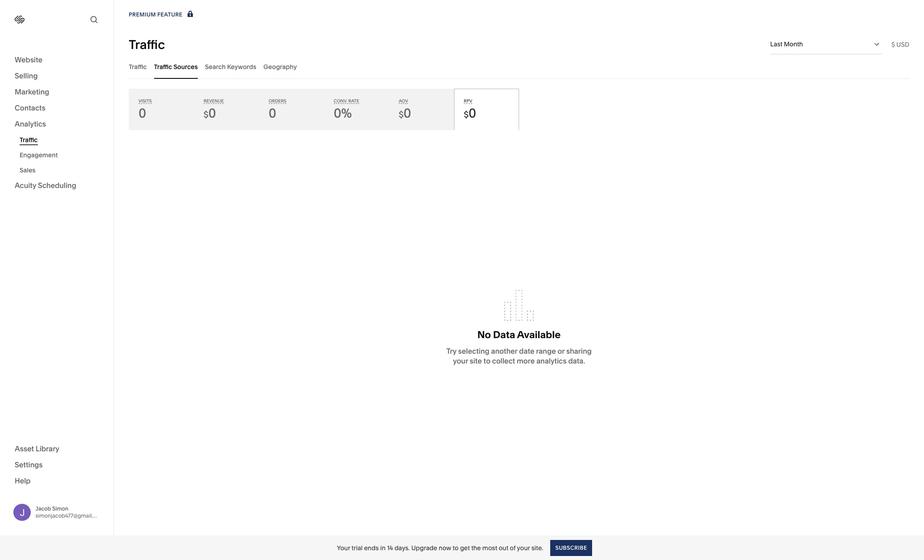 Task type: describe. For each thing, give the bounding box(es) containing it.
analytics
[[15, 119, 46, 128]]

rpv
[[464, 98, 472, 103]]

selecting
[[458, 346, 490, 355]]

in
[[380, 544, 386, 552]]

0 inside orders 0
[[269, 106, 276, 121]]

sales link
[[20, 163, 104, 178]]

orders 0
[[269, 98, 286, 121]]

site
[[470, 356, 482, 365]]

of
[[510, 544, 516, 552]]

conv.
[[334, 98, 347, 103]]

traffic sources
[[154, 63, 198, 71]]

traffic down the analytics
[[20, 136, 38, 144]]

most
[[482, 544, 497, 552]]

another
[[491, 346, 518, 355]]

$ 0 for rpv
[[464, 106, 476, 121]]

rate
[[348, 98, 359, 103]]

subscribe button
[[551, 540, 592, 556]]

tab list containing traffic
[[129, 54, 909, 79]]

visits
[[139, 98, 152, 103]]

scheduling
[[38, 181, 76, 190]]

no data available
[[478, 329, 561, 341]]

marketing
[[15, 87, 49, 96]]

contacts
[[15, 103, 45, 112]]

$ usd
[[891, 40, 909, 48]]

try
[[446, 346, 457, 355]]

asset library
[[15, 444, 59, 453]]

$ for aov
[[399, 110, 404, 120]]

jacob
[[35, 505, 51, 512]]

geography button
[[263, 54, 297, 79]]

$ 0 for revenue
[[204, 106, 216, 121]]

try selecting another date range or sharing your site to collect more analytics data.
[[446, 346, 592, 365]]

data.
[[568, 356, 585, 365]]

website link
[[15, 55, 99, 66]]

$ for rpv
[[464, 110, 469, 120]]

marketing link
[[15, 87, 99, 98]]

settings link
[[15, 460, 99, 470]]

get
[[460, 544, 470, 552]]

more
[[517, 356, 535, 365]]

selling
[[15, 71, 38, 80]]

contacts link
[[15, 103, 99, 114]]

simon
[[52, 505, 68, 512]]

$ for revenue
[[204, 110, 208, 120]]

analytics
[[536, 356, 567, 365]]

revenue
[[204, 98, 224, 103]]

conv. rate 0%
[[334, 98, 359, 121]]

orders
[[269, 98, 286, 103]]

subscribe
[[555, 544, 587, 551]]

0 for aov
[[404, 106, 411, 121]]

month
[[784, 40, 803, 48]]

data
[[493, 329, 515, 341]]

asset library link
[[15, 444, 99, 454]]

your
[[337, 544, 350, 552]]

jacob simon simonjacob477@gmail.com
[[35, 505, 104, 519]]

traffic sources button
[[154, 54, 198, 79]]

your trial ends in 14 days. upgrade now to get the most out of your site.
[[337, 544, 543, 552]]

0 for rpv
[[469, 106, 476, 121]]

0%
[[334, 106, 352, 121]]

engagement link
[[20, 147, 104, 163]]

range
[[536, 346, 556, 355]]

asset
[[15, 444, 34, 453]]

trial
[[352, 544, 363, 552]]

out
[[499, 544, 508, 552]]

keywords
[[227, 63, 256, 71]]

last
[[770, 40, 783, 48]]

last month
[[770, 40, 803, 48]]

sharing
[[566, 346, 592, 355]]

available
[[517, 329, 561, 341]]

library
[[36, 444, 59, 453]]



Task type: locate. For each thing, give the bounding box(es) containing it.
0 vertical spatial your
[[453, 356, 468, 365]]

the
[[471, 544, 481, 552]]

your
[[453, 356, 468, 365], [517, 544, 530, 552]]

usd
[[897, 40, 909, 48]]

0 down orders
[[269, 106, 276, 121]]

sales
[[20, 166, 36, 174]]

premium
[[129, 11, 156, 18]]

help link
[[15, 476, 31, 485]]

0 down rpv
[[469, 106, 476, 121]]

acuity scheduling
[[15, 181, 76, 190]]

selling link
[[15, 71, 99, 82]]

0 down visits
[[139, 106, 146, 121]]

0 for revenue
[[208, 106, 216, 121]]

collect
[[492, 356, 515, 365]]

help
[[15, 476, 31, 485]]

your inside try selecting another date range or sharing your site to collect more analytics data.
[[453, 356, 468, 365]]

1 horizontal spatial $ 0
[[399, 106, 411, 121]]

to
[[484, 356, 491, 365], [453, 544, 459, 552]]

your right of
[[517, 544, 530, 552]]

$ 0
[[204, 106, 216, 121], [399, 106, 411, 121], [464, 106, 476, 121]]

$ 0 down 'aov'
[[399, 106, 411, 121]]

$
[[891, 40, 895, 48], [204, 110, 208, 120], [399, 110, 404, 120], [464, 110, 469, 120]]

to inside try selecting another date range or sharing your site to collect more analytics data.
[[484, 356, 491, 365]]

traffic inside button
[[154, 63, 172, 71]]

tab list
[[129, 54, 909, 79]]

3 $ 0 from the left
[[464, 106, 476, 121]]

3 0 from the left
[[269, 106, 276, 121]]

2 $ 0 from the left
[[399, 106, 411, 121]]

to right site
[[484, 356, 491, 365]]

upgrade
[[411, 544, 437, 552]]

engagement
[[20, 151, 58, 159]]

1 0 from the left
[[139, 106, 146, 121]]

$ 0 for aov
[[399, 106, 411, 121]]

1 vertical spatial your
[[517, 544, 530, 552]]

now
[[439, 544, 451, 552]]

days.
[[395, 544, 410, 552]]

traffic link
[[20, 132, 104, 147]]

or
[[558, 346, 565, 355]]

search
[[205, 63, 226, 71]]

premium feature
[[129, 11, 182, 18]]

visits 0
[[139, 98, 152, 121]]

your down try
[[453, 356, 468, 365]]

2 0 from the left
[[208, 106, 216, 121]]

0 horizontal spatial $ 0
[[204, 106, 216, 121]]

$ down revenue
[[204, 110, 208, 120]]

geography
[[263, 63, 297, 71]]

2 horizontal spatial $ 0
[[464, 106, 476, 121]]

aov
[[399, 98, 408, 103]]

1 $ 0 from the left
[[204, 106, 216, 121]]

$ down rpv
[[464, 110, 469, 120]]

search keywords
[[205, 63, 256, 71]]

0 inside visits 0
[[139, 106, 146, 121]]

0 vertical spatial to
[[484, 356, 491, 365]]

traffic
[[129, 37, 165, 52], [129, 63, 147, 71], [154, 63, 172, 71], [20, 136, 38, 144]]

settings
[[15, 460, 43, 469]]

last month button
[[770, 34, 882, 54]]

sources
[[174, 63, 198, 71]]

no
[[478, 329, 491, 341]]

0 down 'aov'
[[404, 106, 411, 121]]

0 down revenue
[[208, 106, 216, 121]]

analytics link
[[15, 119, 99, 130]]

0 horizontal spatial to
[[453, 544, 459, 552]]

search keywords button
[[205, 54, 256, 79]]

$ down 'aov'
[[399, 110, 404, 120]]

date
[[519, 346, 534, 355]]

1 vertical spatial to
[[453, 544, 459, 552]]

1 horizontal spatial your
[[517, 544, 530, 552]]

feature
[[157, 11, 182, 18]]

acuity
[[15, 181, 36, 190]]

site.
[[531, 544, 543, 552]]

$ 0 down rpv
[[464, 106, 476, 121]]

4 0 from the left
[[404, 106, 411, 121]]

$ left usd
[[891, 40, 895, 48]]

ends
[[364, 544, 379, 552]]

5 0 from the left
[[469, 106, 476, 121]]

acuity scheduling link
[[15, 180, 99, 191]]

to left get
[[453, 544, 459, 552]]

traffic up visits
[[129, 63, 147, 71]]

traffic left 'sources'
[[154, 63, 172, 71]]

14
[[387, 544, 393, 552]]

traffic up traffic button
[[129, 37, 165, 52]]

1 horizontal spatial to
[[484, 356, 491, 365]]

premium feature button
[[129, 10, 195, 20]]

$ 0 down revenue
[[204, 106, 216, 121]]

website
[[15, 55, 42, 64]]

traffic button
[[129, 54, 147, 79]]

0
[[139, 106, 146, 121], [208, 106, 216, 121], [269, 106, 276, 121], [404, 106, 411, 121], [469, 106, 476, 121]]

0 horizontal spatial your
[[453, 356, 468, 365]]

simonjacob477@gmail.com
[[35, 512, 104, 519]]



Task type: vqa. For each thing, say whether or not it's contained in the screenshot.
get on the bottom of page
yes



